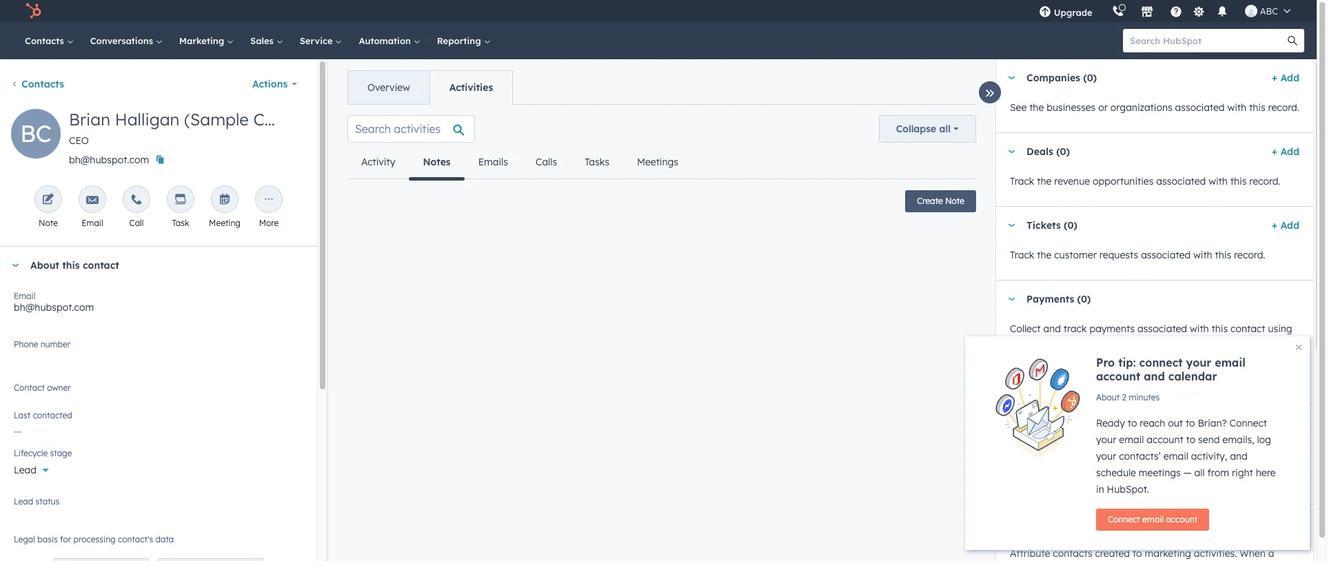 Task type: locate. For each thing, give the bounding box(es) containing it.
hubspot image
[[25, 3, 41, 19]]

1 horizontal spatial all
[[1195, 467, 1206, 479]]

tickets (0) button
[[997, 207, 1267, 244]]

payments down connect
[[1150, 370, 1189, 381]]

see down the companies
[[1011, 101, 1027, 114]]

1 horizontal spatial or
[[1191, 446, 1200, 459]]

3 + from the top
[[1273, 219, 1278, 232]]

emails button
[[465, 146, 522, 179]]

1 horizontal spatial note
[[946, 196, 965, 206]]

about left 2
[[1097, 393, 1121, 403]]

with inside collect and track payments associated with this contact using hubspot payments.
[[1191, 323, 1210, 335]]

0 horizontal spatial connect
[[1109, 515, 1141, 525]]

contact up email bh@hubspot.com
[[83, 259, 119, 272]]

meeting image
[[219, 194, 231, 207]]

1 horizontal spatial contact
[[1231, 323, 1266, 335]]

add for see the businesses or organizations associated with this record.
[[1281, 72, 1300, 84]]

to up the right
[[1249, 446, 1258, 459]]

note right "create"
[[946, 196, 965, 206]]

1 vertical spatial and
[[1145, 370, 1166, 384]]

contact's
[[118, 535, 153, 545]]

note inside button
[[946, 196, 965, 206]]

2 vertical spatial + add
[[1273, 219, 1300, 232]]

email up attribute contacts created to marketing activities. when a
[[1143, 515, 1165, 525]]

+ for track the revenue opportunities associated with this record.
[[1273, 146, 1278, 158]]

contact up last
[[14, 383, 45, 393]]

contact)
[[253, 109, 321, 130]]

0 vertical spatial or
[[1099, 101, 1109, 114]]

0 vertical spatial track
[[1011, 175, 1035, 188]]

about for about 2 minutes
[[1097, 393, 1121, 403]]

associated
[[1176, 101, 1226, 114], [1157, 175, 1207, 188], [1142, 249, 1191, 261], [1138, 323, 1188, 335]]

caret image for about this contact
[[11, 264, 19, 267]]

connect down hubspot.
[[1109, 515, 1141, 525]]

0 vertical spatial +
[[1273, 72, 1278, 84]]

1 see from the top
[[1011, 101, 1027, 114]]

the down tickets
[[1038, 249, 1052, 261]]

1 vertical spatial or
[[1191, 446, 1200, 459]]

owner
[[47, 383, 71, 393], [30, 388, 58, 401]]

caret image inside tickets (0) dropdown button
[[1008, 224, 1016, 227]]

record. inside see the files attached to your activities or uploaded to this record.
[[1011, 463, 1042, 475]]

search image
[[1289, 36, 1298, 46]]

1 vertical spatial all
[[1195, 467, 1206, 479]]

to inside attribute contacts created to marketing activities. when a
[[1133, 548, 1143, 560]]

1 horizontal spatial and
[[1145, 370, 1166, 384]]

1 vertical spatial payments
[[1150, 370, 1189, 381]]

1 vertical spatial navigation
[[348, 146, 693, 180]]

lead down lifecycle
[[14, 464, 36, 477]]

the
[[1030, 101, 1045, 114], [1038, 175, 1052, 188], [1038, 249, 1052, 261], [1030, 446, 1045, 459]]

upgrade image
[[1039, 6, 1052, 19]]

1 horizontal spatial email
[[82, 218, 103, 228]]

Last contacted text field
[[14, 419, 304, 441]]

1 vertical spatial account
[[1147, 434, 1184, 446]]

caret image inside companies (0) dropdown button
[[1008, 76, 1016, 80]]

caret image inside deals (0) dropdown button
[[1008, 150, 1016, 153]]

account down out
[[1147, 434, 1184, 446]]

ready
[[1097, 417, 1126, 430]]

connect up emails,
[[1230, 417, 1268, 430]]

all right collapse
[[940, 123, 951, 135]]

emails
[[479, 156, 508, 168]]

contact inside contact owner no owner
[[14, 383, 45, 393]]

2 vertical spatial and
[[1231, 450, 1248, 463]]

0 vertical spatial email
[[82, 218, 103, 228]]

2 + add from the top
[[1273, 146, 1300, 158]]

hubspot
[[1011, 339, 1051, 352]]

1 vertical spatial track
[[1011, 249, 1035, 261]]

the for businesses
[[1030, 101, 1045, 114]]

notifications button
[[1211, 0, 1235, 22]]

0 vertical spatial navigation
[[348, 70, 513, 105]]

2 add from the top
[[1281, 146, 1300, 158]]

actions button
[[243, 70, 306, 98]]

collapse all button
[[879, 115, 977, 143]]

schedule
[[1097, 467, 1137, 479]]

2 lead from the top
[[14, 497, 33, 507]]

+ for track the customer requests associated with this record.
[[1273, 219, 1278, 232]]

help image
[[1171, 6, 1183, 19]]

1 horizontal spatial about
[[1097, 393, 1121, 403]]

abc button
[[1237, 0, 1300, 22]]

in
[[1097, 484, 1105, 496]]

all
[[940, 123, 951, 135], [1195, 467, 1206, 479]]

using
[[1269, 323, 1293, 335]]

bh@hubspot.com up the number
[[14, 301, 94, 314]]

account up 2
[[1097, 370, 1141, 384]]

note image
[[42, 194, 54, 207]]

note down the note image
[[39, 218, 58, 228]]

hubspot.
[[1108, 484, 1150, 496]]

track down tickets
[[1011, 249, 1035, 261]]

2 vertical spatial +
[[1273, 219, 1278, 232]]

about up email bh@hubspot.com
[[30, 259, 59, 272]]

more
[[259, 218, 279, 228]]

payments
[[1090, 323, 1136, 335], [1150, 370, 1189, 381]]

email inside email bh@hubspot.com
[[14, 291, 35, 301]]

1 vertical spatial email
[[14, 291, 35, 301]]

1 vertical spatial contact
[[1027, 518, 1065, 531]]

1 vertical spatial contact
[[1231, 323, 1266, 335]]

the for files
[[1030, 446, 1045, 459]]

associated for requests
[[1142, 249, 1191, 261]]

associated up connect
[[1138, 323, 1188, 335]]

attachments
[[1027, 417, 1089, 429]]

contact up attribute
[[1027, 518, 1065, 531]]

caret image left tickets
[[1008, 224, 1016, 227]]

attribute
[[1011, 548, 1051, 560]]

0 horizontal spatial and
[[1044, 323, 1062, 335]]

account inside pro tip: connect your email account and calendar
[[1097, 370, 1141, 384]]

+ add button for see the businesses or organizations associated with this record.
[[1273, 70, 1300, 86]]

1 vertical spatial contacts link
[[11, 78, 64, 90]]

caret image left deals at right top
[[1008, 150, 1016, 153]]

or
[[1099, 101, 1109, 114], [1191, 446, 1200, 459]]

to
[[1128, 417, 1138, 430], [1187, 417, 1196, 430], [1187, 434, 1196, 446], [1112, 446, 1122, 459], [1249, 446, 1258, 459], [1133, 548, 1143, 560]]

0 vertical spatial note
[[946, 196, 965, 206]]

2 vertical spatial + add button
[[1273, 217, 1300, 234]]

to right created
[[1133, 548, 1143, 560]]

+ add
[[1273, 72, 1300, 84], [1273, 146, 1300, 158], [1273, 219, 1300, 232]]

bh@hubspot.com down ceo
[[69, 154, 149, 166]]

+ add button for track the revenue opportunities associated with this record.
[[1273, 143, 1300, 160]]

from
[[1208, 467, 1230, 479]]

(0) up the businesses
[[1084, 72, 1098, 84]]

0 vertical spatial + add
[[1273, 72, 1300, 84]]

account up marketing
[[1167, 515, 1198, 525]]

1 vertical spatial +
[[1273, 146, 1278, 158]]

email up phone
[[14, 291, 35, 301]]

1 vertical spatial + add button
[[1273, 143, 1300, 160]]

a
[[1269, 548, 1275, 560]]

about this contact button
[[0, 247, 304, 284]]

email
[[82, 218, 103, 228], [14, 291, 35, 301]]

2 see from the top
[[1011, 446, 1027, 459]]

menu containing abc
[[1030, 0, 1301, 22]]

0 vertical spatial + add button
[[1273, 70, 1300, 86]]

1 lead from the top
[[14, 464, 36, 477]]

the down the companies
[[1030, 101, 1045, 114]]

1 + add button from the top
[[1273, 70, 1300, 86]]

number
[[40, 339, 70, 350]]

1 vertical spatial see
[[1011, 446, 1027, 459]]

here
[[1257, 467, 1277, 479]]

3 + add button from the top
[[1273, 217, 1300, 234]]

email bh@hubspot.com
[[14, 291, 94, 314]]

0 horizontal spatial email
[[14, 291, 35, 301]]

note
[[946, 196, 965, 206], [39, 218, 58, 228]]

your
[[1187, 356, 1212, 370], [1097, 434, 1117, 446], [1124, 446, 1145, 459], [1097, 450, 1117, 463]]

right
[[1233, 467, 1254, 479]]

up
[[1137, 370, 1147, 381]]

stage
[[50, 448, 72, 459]]

0 vertical spatial lead
[[14, 464, 36, 477]]

calling icon image
[[1113, 6, 1125, 18]]

and inside ready to reach out to brian? connect your email account to send emails, log your contacts' email activity, and schedule meetings — all from right here in hubspot.
[[1231, 450, 1248, 463]]

2 track from the top
[[1011, 249, 1035, 261]]

help button
[[1165, 0, 1188, 22]]

0 vertical spatial about
[[30, 259, 59, 272]]

connect inside button
[[1109, 515, 1141, 525]]

marketplaces button
[[1133, 0, 1162, 22]]

conversations link
[[82, 22, 171, 59]]

0 vertical spatial bh@hubspot.com
[[69, 154, 149, 166]]

all right the —
[[1195, 467, 1206, 479]]

or up the —
[[1191, 446, 1200, 459]]

contact for contact create attribution
[[1027, 518, 1065, 531]]

sales link
[[242, 22, 292, 59]]

or inside see the files attached to your activities or uploaded to this record.
[[1191, 446, 1200, 459]]

legal
[[14, 535, 35, 545]]

0 vertical spatial see
[[1011, 101, 1027, 114]]

connect
[[1230, 417, 1268, 430], [1109, 515, 1141, 525]]

0 horizontal spatial contact
[[14, 383, 45, 393]]

2 navigation from the top
[[348, 146, 693, 180]]

3 + add from the top
[[1273, 219, 1300, 232]]

navigation containing activity
[[348, 146, 693, 180]]

(0) right deals at right top
[[1057, 146, 1071, 158]]

contact inside dropdown button
[[1027, 518, 1065, 531]]

log
[[1258, 434, 1272, 446]]

caret image inside about this contact dropdown button
[[11, 264, 19, 267]]

1 vertical spatial about
[[1097, 393, 1121, 403]]

track down deals at right top
[[1011, 175, 1035, 188]]

caret image for payments (0)
[[1008, 298, 1016, 301]]

Search activities search field
[[348, 115, 475, 143]]

payments inside collect and track payments associated with this contact using hubspot payments.
[[1090, 323, 1136, 335]]

1 vertical spatial lead
[[14, 497, 33, 507]]

1 vertical spatial + add
[[1273, 146, 1300, 158]]

email down email icon
[[82, 218, 103, 228]]

contact create attribution button
[[997, 506, 1300, 543]]

or right the businesses
[[1099, 101, 1109, 114]]

2 vertical spatial account
[[1167, 515, 1198, 525]]

1 horizontal spatial connect
[[1230, 417, 1268, 430]]

0 vertical spatial add
[[1281, 72, 1300, 84]]

0 horizontal spatial contact
[[83, 259, 119, 272]]

about
[[30, 259, 59, 272], [1097, 393, 1121, 403]]

all inside ready to reach out to brian? connect your email account to send emails, log your contacts' email activity, and schedule meetings — all from right here in hubspot.
[[1195, 467, 1206, 479]]

brad klo image
[[1246, 5, 1258, 17]]

companies (0) button
[[997, 59, 1267, 97]]

set
[[1122, 370, 1135, 381]]

2 vertical spatial add
[[1281, 219, 1300, 232]]

caret image up email bh@hubspot.com
[[11, 264, 19, 267]]

requests
[[1100, 249, 1139, 261]]

0 horizontal spatial about
[[30, 259, 59, 272]]

your inside pro tip: connect your email account and calendar
[[1187, 356, 1212, 370]]

send
[[1199, 434, 1221, 446]]

associated down tickets (0) dropdown button
[[1142, 249, 1191, 261]]

menu
[[1030, 0, 1301, 22]]

0 vertical spatial contact
[[14, 383, 45, 393]]

(0) for payments (0)
[[1078, 293, 1092, 306]]

1 vertical spatial add
[[1281, 146, 1300, 158]]

brian?
[[1199, 417, 1228, 430]]

caret image for deals (0)
[[1008, 150, 1016, 153]]

about inside dropdown button
[[30, 259, 59, 272]]

caret image
[[1008, 76, 1016, 80], [1008, 150, 1016, 153], [1008, 224, 1016, 227], [11, 264, 19, 267], [1008, 298, 1016, 301]]

create
[[1068, 518, 1099, 531]]

phone
[[14, 339, 38, 350]]

see
[[1011, 101, 1027, 114], [1011, 446, 1027, 459]]

legal basis for processing contact's data
[[14, 535, 174, 545]]

add
[[1281, 72, 1300, 84], [1281, 146, 1300, 158], [1281, 219, 1300, 232]]

email inside pro tip: connect your email account and calendar
[[1216, 356, 1246, 370]]

and inside pro tip: connect your email account and calendar
[[1145, 370, 1166, 384]]

associated right opportunities
[[1157, 175, 1207, 188]]

out
[[1169, 417, 1184, 430]]

calls
[[536, 156, 557, 168]]

see inside see the files attached to your activities or uploaded to this record.
[[1011, 446, 1027, 459]]

1 vertical spatial note
[[39, 218, 58, 228]]

payments up pro
[[1090, 323, 1136, 335]]

associated inside collect and track payments associated with this contact using hubspot payments.
[[1138, 323, 1188, 335]]

contact left using
[[1231, 323, 1266, 335]]

with
[[1228, 101, 1247, 114], [1209, 175, 1229, 188], [1194, 249, 1213, 261], [1191, 323, 1210, 335]]

0 vertical spatial and
[[1044, 323, 1062, 335]]

2 + from the top
[[1273, 146, 1278, 158]]

see down caret image
[[1011, 446, 1027, 459]]

notes button
[[409, 146, 465, 180]]

0 vertical spatial payments
[[1090, 323, 1136, 335]]

1 add from the top
[[1281, 72, 1300, 84]]

2 horizontal spatial and
[[1231, 450, 1248, 463]]

navigation
[[348, 70, 513, 105], [348, 146, 693, 180]]

the left files at the right bottom
[[1030, 446, 1045, 459]]

settings image
[[1194, 6, 1206, 18]]

deals (0)
[[1027, 146, 1071, 158]]

(0) for companies (0)
[[1084, 72, 1098, 84]]

abc
[[1261, 6, 1279, 17]]

email up brian?
[[1216, 356, 1246, 370]]

0 vertical spatial account
[[1097, 370, 1141, 384]]

caret image up collect
[[1008, 298, 1016, 301]]

2 + add button from the top
[[1273, 143, 1300, 160]]

1 horizontal spatial contact
[[1027, 518, 1065, 531]]

contacts link
[[17, 22, 82, 59], [11, 78, 64, 90]]

1 + add from the top
[[1273, 72, 1300, 84]]

3 add from the top
[[1281, 219, 1300, 232]]

0 vertical spatial connect
[[1230, 417, 1268, 430]]

(0) up 'track'
[[1078, 293, 1092, 306]]

lead status
[[14, 497, 60, 507]]

payments.
[[1054, 339, 1101, 352]]

navigation containing overview
[[348, 70, 513, 105]]

1 + from the top
[[1273, 72, 1278, 84]]

see the files attached to your activities or uploaded to this record.
[[1011, 446, 1277, 475]]

1 vertical spatial connect
[[1109, 515, 1141, 525]]

lead left status
[[14, 497, 33, 507]]

(0) right tickets
[[1064, 219, 1078, 232]]

0 vertical spatial all
[[940, 123, 951, 135]]

1 navigation from the top
[[348, 70, 513, 105]]

0 horizontal spatial all
[[940, 123, 951, 135]]

lead inside popup button
[[14, 464, 36, 477]]

caret image inside payments (0) dropdown button
[[1008, 298, 1016, 301]]

record.
[[1269, 101, 1300, 114], [1250, 175, 1282, 188], [1235, 249, 1266, 261], [1011, 463, 1042, 475]]

0 vertical spatial contact
[[83, 259, 119, 272]]

the left "revenue"
[[1038, 175, 1052, 188]]

caret image left the companies
[[1008, 76, 1016, 80]]

1 track from the top
[[1011, 175, 1035, 188]]

the for revenue
[[1038, 175, 1052, 188]]

conversations
[[90, 35, 156, 46]]

the inside see the files attached to your activities or uploaded to this record.
[[1030, 446, 1045, 459]]

1 vertical spatial bh@hubspot.com
[[14, 301, 94, 314]]

associated for opportunities
[[1157, 175, 1207, 188]]

0 horizontal spatial payments
[[1090, 323, 1136, 335]]



Task type: describe. For each thing, give the bounding box(es) containing it.
all inside popup button
[[940, 123, 951, 135]]

owner up contacted
[[47, 383, 71, 393]]

service link
[[292, 22, 351, 59]]

deals (0) button
[[997, 133, 1267, 170]]

this inside collect and track payments associated with this contact using hubspot payments.
[[1212, 323, 1229, 335]]

lifecycle
[[14, 448, 48, 459]]

activity,
[[1192, 450, 1228, 463]]

this inside dropdown button
[[62, 259, 80, 272]]

actions
[[252, 78, 288, 90]]

pro
[[1097, 356, 1116, 370]]

tickets
[[1027, 219, 1062, 232]]

brian halligan (sample contact) ceo
[[69, 109, 321, 147]]

with for track the customer requests associated with this record.
[[1194, 249, 1213, 261]]

close image
[[1297, 345, 1302, 350]]

upgrade
[[1055, 7, 1093, 18]]

overview
[[368, 81, 410, 94]]

call image
[[130, 194, 143, 207]]

caret image for tickets (0)
[[1008, 224, 1016, 227]]

companies (0)
[[1027, 72, 1098, 84]]

activity button
[[348, 146, 409, 179]]

Search HubSpot search field
[[1124, 29, 1293, 52]]

Phone number text field
[[14, 337, 304, 365]]

+ add button for track the customer requests associated with this record.
[[1273, 217, 1300, 234]]

status
[[36, 497, 60, 507]]

service
[[300, 35, 336, 46]]

calendar
[[1169, 370, 1218, 384]]

contact inside dropdown button
[[83, 259, 119, 272]]

attribution
[[1102, 518, 1154, 531]]

brian
[[69, 109, 110, 130]]

track for track the revenue opportunities associated with this record.
[[1011, 175, 1035, 188]]

minutes
[[1130, 393, 1161, 403]]

0 vertical spatial contacts
[[25, 35, 67, 46]]

add for track the customer requests associated with this record.
[[1281, 219, 1300, 232]]

tasks
[[585, 156, 610, 168]]

deals
[[1027, 146, 1054, 158]]

sales
[[250, 35, 276, 46]]

+ for see the businesses or organizations associated with this record.
[[1273, 72, 1278, 84]]

marketing
[[1146, 548, 1192, 560]]

tickets (0)
[[1027, 219, 1078, 232]]

meetings
[[637, 156, 679, 168]]

2
[[1123, 393, 1127, 403]]

no
[[14, 388, 27, 401]]

track the revenue opportunities associated with this record.
[[1011, 175, 1282, 188]]

account inside ready to reach out to brian? connect your email account to send emails, log your contacts' email activity, and schedule meetings — all from right here in hubspot.
[[1147, 434, 1184, 446]]

0 horizontal spatial or
[[1099, 101, 1109, 114]]

for
[[60, 535, 71, 545]]

marketing link
[[171, 22, 242, 59]]

see the businesses or organizations associated with this record.
[[1011, 101, 1300, 114]]

to left reach
[[1128, 417, 1138, 430]]

calling icon button
[[1107, 2, 1131, 20]]

customer
[[1055, 249, 1098, 261]]

with for track the revenue opportunities associated with this record.
[[1209, 175, 1229, 188]]

reporting
[[437, 35, 484, 46]]

email up the —
[[1164, 450, 1189, 463]]

email for email bh@hubspot.com
[[14, 291, 35, 301]]

caret image for companies (0)
[[1008, 76, 1016, 80]]

contacted
[[33, 410, 72, 421]]

(sample
[[184, 109, 249, 130]]

connect email account button
[[1097, 509, 1210, 531]]

add for track the revenue opportunities associated with this record.
[[1281, 146, 1300, 158]]

when
[[1241, 548, 1266, 560]]

reporting link
[[429, 22, 499, 59]]

email for email
[[82, 218, 103, 228]]

meetings button
[[624, 146, 693, 179]]

1 horizontal spatial payments
[[1150, 370, 1189, 381]]

no owner button
[[14, 381, 304, 404]]

collapse all
[[897, 123, 951, 135]]

attached
[[1068, 446, 1110, 459]]

settings link
[[1191, 4, 1208, 18]]

(0) for deals (0)
[[1057, 146, 1071, 158]]

your inside see the files attached to your activities or uploaded to this record.
[[1124, 446, 1145, 459]]

to right out
[[1187, 417, 1196, 430]]

businesses
[[1047, 101, 1096, 114]]

lead for lead status
[[14, 497, 33, 507]]

to left send
[[1187, 434, 1196, 446]]

(0) for tickets (0)
[[1064, 219, 1078, 232]]

email inside button
[[1143, 515, 1165, 525]]

contact inside collect and track payments associated with this contact using hubspot payments.
[[1231, 323, 1266, 335]]

hubspot link
[[17, 3, 52, 19]]

with for collect and track payments associated with this contact using hubspot payments.
[[1191, 323, 1210, 335]]

create note
[[918, 196, 965, 206]]

to up schedule
[[1112, 446, 1122, 459]]

pro tip: connect your email account and calendar
[[1097, 356, 1246, 384]]

collapse
[[897, 123, 937, 135]]

files
[[1047, 446, 1066, 459]]

activities.
[[1195, 548, 1238, 560]]

activities button
[[430, 71, 513, 104]]

see for see the businesses or organizations associated with this record.
[[1011, 101, 1027, 114]]

email up contacts' at the bottom right of the page
[[1120, 434, 1145, 446]]

payments (0) button
[[997, 281, 1295, 318]]

owner up last contacted
[[30, 388, 58, 401]]

see for see the files attached to your activities or uploaded to this record.
[[1011, 446, 1027, 459]]

contact for contact owner no owner
[[14, 383, 45, 393]]

associated right the organizations
[[1176, 101, 1226, 114]]

+ add for track the customer requests associated with this record.
[[1273, 219, 1300, 232]]

processing
[[73, 535, 116, 545]]

account inside button
[[1167, 515, 1198, 525]]

associated for payments
[[1138, 323, 1188, 335]]

email image
[[86, 194, 99, 207]]

overview button
[[348, 71, 430, 104]]

about this contact
[[30, 259, 119, 272]]

task image
[[175, 194, 187, 207]]

contacts'
[[1120, 450, 1162, 463]]

lifecycle stage
[[14, 448, 72, 459]]

activity
[[361, 156, 396, 168]]

emails,
[[1223, 434, 1255, 446]]

collect
[[1011, 323, 1041, 335]]

create note button
[[906, 190, 977, 212]]

track
[[1064, 323, 1088, 335]]

more image
[[263, 194, 275, 207]]

connect
[[1140, 356, 1184, 370]]

notifications image
[[1217, 6, 1229, 19]]

task
[[172, 218, 189, 228]]

1 vertical spatial contacts
[[21, 78, 64, 90]]

last
[[14, 410, 30, 421]]

create
[[918, 196, 944, 206]]

attribute contacts created to marketing activities. when a
[[1011, 548, 1284, 562]]

reach
[[1141, 417, 1166, 430]]

calls button
[[522, 146, 571, 179]]

caret image
[[1008, 421, 1016, 425]]

+ add for track the revenue opportunities associated with this record.
[[1273, 146, 1300, 158]]

contact owner no owner
[[14, 383, 71, 401]]

this inside see the files attached to your activities or uploaded to this record.
[[1261, 446, 1277, 459]]

0 vertical spatial contacts link
[[17, 22, 82, 59]]

connect inside ready to reach out to brian? connect your email account to send emails, log your contacts' email activity, and schedule meetings — all from right here in hubspot.
[[1230, 417, 1268, 430]]

payments
[[1027, 293, 1075, 306]]

about for about this contact
[[30, 259, 59, 272]]

lead for lead
[[14, 464, 36, 477]]

uploaded
[[1203, 446, 1246, 459]]

+ add for see the businesses or organizations associated with this record.
[[1273, 72, 1300, 84]]

lead button
[[14, 457, 304, 479]]

—
[[1184, 467, 1193, 479]]

marketplaces image
[[1142, 6, 1154, 19]]

opportunities
[[1093, 175, 1154, 188]]

0 horizontal spatial note
[[39, 218, 58, 228]]

meetings
[[1140, 467, 1181, 479]]

attachments button
[[997, 404, 1257, 442]]

activities
[[450, 81, 493, 94]]

and inside collect and track payments associated with this contact using hubspot payments.
[[1044, 323, 1062, 335]]

the for customer
[[1038, 249, 1052, 261]]

track for track the customer requests associated with this record.
[[1011, 249, 1035, 261]]

track the customer requests associated with this record.
[[1011, 249, 1266, 261]]



Task type: vqa. For each thing, say whether or not it's contained in the screenshot.
Collect and track payments associated with this contact using HubSpot Payments.'s with
yes



